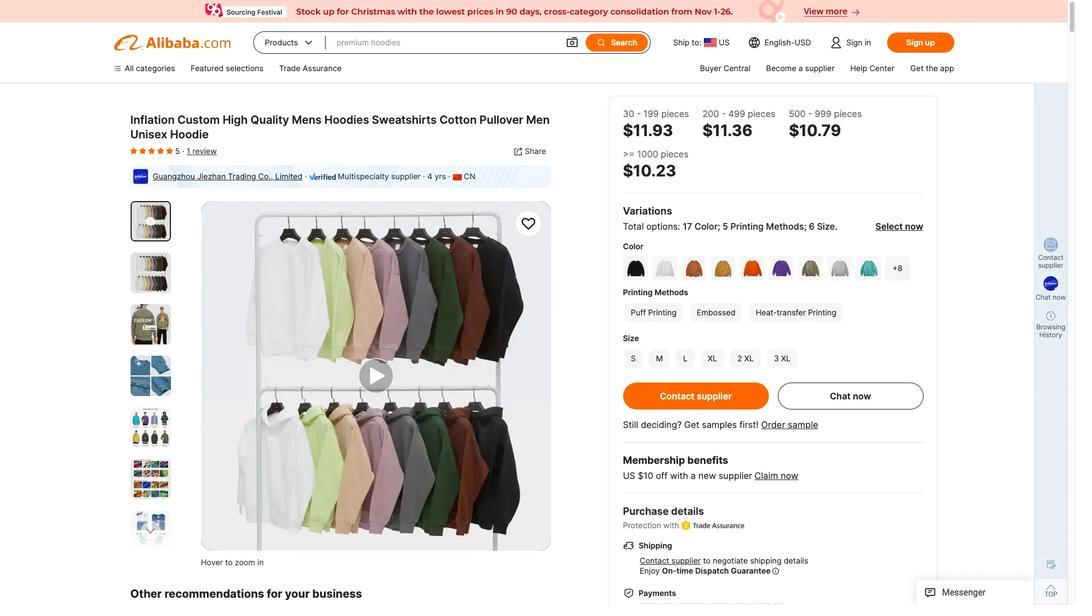 Task type: describe. For each thing, give the bounding box(es) containing it.
jiezhan
[[197, 172, 226, 181]]

$11.36
[[703, 121, 753, 140]]

business
[[312, 588, 362, 601]]

arrow down image
[[146, 526, 155, 537]]

company logo image
[[133, 169, 148, 184]]

guangzhou jiezhan trading co., limited link
[[153, 172, 303, 181]]

english-
[[765, 38, 795, 47]]

contact supplier inside button
[[660, 391, 732, 402]]

share
[[525, 146, 546, 156]]

still deciding? get samples first! order sample
[[623, 419, 819, 431]]

to:
[[692, 38, 702, 47]]

pieces inside >= 1000 pieces $10.23
[[661, 149, 689, 160]]

s
[[631, 354, 636, 363]]

help center
[[851, 63, 895, 73]]

heat-
[[756, 308, 777, 317]]

supplier inside button
[[697, 391, 732, 402]]

yrs
[[435, 172, 446, 181]]

supplier inside membership benefits us $10 off with a new supplier claim now
[[719, 470, 753, 482]]

sign up
[[907, 38, 935, 47]]

favorite image
[[520, 215, 537, 232]]

with inside membership benefits us $10 off with a new supplier claim now
[[671, 470, 689, 482]]

chat now inside button
[[830, 391, 872, 402]]

4 yrs
[[428, 172, 446, 181]]

+
[[893, 264, 898, 273]]

negotiate
[[713, 556, 748, 566]]

up
[[926, 38, 935, 47]]

0 horizontal spatial to
[[225, 558, 233, 567]]

usd
[[795, 38, 812, 47]]

help
[[851, 63, 868, 73]]

selections
[[226, 63, 264, 73]]

>= 1000 pieces $10.23
[[623, 149, 689, 181]]

chat now button
[[778, 383, 924, 410]]

$10.79
[[789, 121, 841, 140]]

1 horizontal spatial contact supplier
[[1039, 253, 1064, 270]]

 search
[[597, 38, 638, 48]]

order sample link
[[762, 419, 819, 431]]

2 favorites filling image from the left
[[148, 146, 155, 155]]

chat inside chat now button
[[830, 391, 851, 402]]

us inside membership benefits us $10 off with a new supplier claim now
[[623, 470, 636, 482]]

contact inside contact supplier button
[[660, 391, 695, 402]]

999
[[815, 108, 832, 119]]

new
[[699, 470, 716, 482]]

off
[[656, 470, 668, 482]]

variations
[[623, 205, 673, 217]]

xl for 2 xl
[[745, 354, 754, 363]]

cn
[[464, 172, 476, 181]]

- for $10.79
[[809, 108, 813, 119]]

hoodies
[[325, 113, 369, 127]]

sample
[[788, 419, 819, 431]]


[[303, 37, 314, 48]]

2 xl link
[[730, 348, 762, 370]]

embossed link
[[689, 302, 744, 324]]

recommendations
[[165, 588, 264, 601]]

purchase
[[623, 506, 669, 518]]

prompt image
[[773, 566, 779, 577]]

shipping
[[639, 541, 672, 551]]

buyer central
[[700, 63, 751, 73]]

inflation
[[130, 113, 175, 127]]

dispatch
[[696, 566, 729, 576]]

3 favorites filling image from the left
[[157, 146, 164, 155]]

3 xl
[[774, 354, 791, 363]]

1 horizontal spatial a
[[799, 63, 803, 73]]

high
[[223, 113, 248, 127]]

- for $11.36
[[722, 108, 726, 119]]

get the app
[[911, 63, 955, 73]]

contact supplier to negotiate shipping details
[[640, 556, 809, 566]]

0 horizontal spatial in
[[258, 558, 264, 567]]

inflation custom high quality mens hoodies sweatshirts cotton pullover men unisex hoodie
[[130, 113, 550, 141]]

multispecialty
[[338, 172, 389, 181]]

1 vertical spatial get
[[685, 419, 700, 431]]


[[597, 38, 607, 48]]

search
[[611, 38, 638, 47]]

other
[[130, 588, 162, 601]]

0 vertical spatial size
[[817, 221, 835, 232]]

become a supplier
[[767, 63, 835, 73]]

men
[[526, 113, 550, 127]]

1 vertical spatial color
[[623, 242, 644, 251]]

l link
[[676, 348, 696, 370]]

1
[[187, 146, 190, 156]]

unisex
[[130, 128, 167, 141]]

limited
[[275, 172, 303, 181]]


[[566, 36, 579, 49]]

deciding?
[[641, 419, 682, 431]]

hoodie
[[170, 128, 209, 141]]

1 horizontal spatial details
[[784, 556, 809, 566]]

2 ; from the left
[[804, 221, 807, 232]]

1 vertical spatial 5
[[723, 221, 728, 232]]

multispecialty supplier
[[338, 172, 421, 181]]

now inside membership benefits us $10 off with a new supplier claim now
[[781, 470, 799, 482]]

browsing history
[[1037, 323, 1066, 339]]

s link
[[623, 348, 644, 370]]

$11.93
[[623, 121, 674, 140]]

protection
[[623, 521, 661, 530]]

shipping
[[751, 556, 782, 566]]

500 - 999 pieces $10.79
[[789, 108, 862, 140]]

200 - 499 pieces $11.36
[[703, 108, 776, 140]]

purchase details
[[623, 506, 704, 518]]

1 vertical spatial size
[[623, 334, 639, 343]]

0 vertical spatial details
[[672, 506, 704, 518]]

browsing
[[1037, 323, 1066, 331]]

app
[[941, 63, 955, 73]]

$10.23
[[623, 161, 676, 181]]

cotton
[[440, 113, 477, 127]]

samples
[[702, 419, 737, 431]]

featured
[[191, 63, 224, 73]]

$10
[[638, 470, 654, 482]]

1 review
[[187, 146, 217, 156]]

all categories
[[125, 63, 175, 73]]

0 vertical spatial us
[[719, 38, 730, 47]]

8
[[898, 264, 903, 273]]

puff printing
[[631, 308, 677, 317]]



Task type: vqa. For each thing, say whether or not it's contained in the screenshot.


Task type: locate. For each thing, give the bounding box(es) containing it.
1 ; from the left
[[718, 221, 721, 232]]

1 horizontal spatial to
[[703, 556, 711, 566]]

1 vertical spatial chat now
[[830, 391, 872, 402]]

pieces right 499
[[748, 108, 776, 119]]

0 horizontal spatial get
[[685, 419, 700, 431]]

pieces for $11.36
[[748, 108, 776, 119]]

become
[[767, 63, 797, 73]]

color right 17
[[695, 221, 718, 232]]

1 horizontal spatial -
[[722, 108, 726, 119]]

m link
[[648, 348, 671, 370]]

pieces for $11.93
[[662, 108, 689, 119]]

all
[[125, 63, 134, 73]]

0 horizontal spatial chat now
[[830, 391, 872, 402]]

0 vertical spatial a
[[799, 63, 803, 73]]

order
[[762, 419, 786, 431]]

1 horizontal spatial get
[[911, 63, 924, 73]]

1 - from the left
[[637, 108, 641, 119]]

0 horizontal spatial ;
[[718, 221, 721, 232]]

color
[[695, 221, 718, 232], [623, 242, 644, 251]]

your
[[285, 588, 310, 601]]

0 vertical spatial in
[[865, 38, 872, 47]]

0 horizontal spatial a
[[691, 470, 696, 482]]

0 vertical spatial with
[[671, 470, 689, 482]]

guarantee
[[731, 566, 771, 576]]

0 horizontal spatial details
[[672, 506, 704, 518]]

17
[[683, 221, 693, 232]]

ship
[[674, 38, 690, 47]]

1 horizontal spatial ;
[[804, 221, 807, 232]]

sign left up
[[907, 38, 924, 47]]

pieces right 999
[[835, 108, 862, 119]]

play fill image
[[146, 216, 155, 227]]

2 horizontal spatial -
[[809, 108, 813, 119]]

favorites filling image
[[130, 146, 137, 155], [139, 146, 146, 155], [139, 146, 146, 155], [148, 146, 155, 155], [157, 146, 164, 155], [166, 146, 173, 155]]

1 vertical spatial with
[[664, 521, 680, 530]]

xl right the 2 at the right of page
[[745, 354, 754, 363]]

499
[[729, 108, 746, 119]]

xl right l
[[708, 354, 718, 363]]

total options: 17 color ; 5 printing methods ; 6 size .
[[623, 221, 838, 232]]

1 vertical spatial contact supplier
[[660, 391, 732, 402]]

printing methods
[[623, 288, 689, 297]]

0 horizontal spatial sign
[[847, 38, 863, 47]]

puff printing link
[[623, 302, 685, 324]]

xl
[[708, 354, 718, 363], [745, 354, 754, 363], [782, 354, 791, 363]]

favorites filling image
[[130, 146, 137, 155], [148, 146, 155, 155], [157, 146, 164, 155], [166, 146, 173, 155]]

xl right 3
[[782, 354, 791, 363]]

sign for sign up
[[907, 38, 924, 47]]

custom
[[178, 113, 220, 127]]

us left $10 at bottom right
[[623, 470, 636, 482]]

a inside membership benefits us $10 off with a new supplier claim now
[[691, 470, 696, 482]]

pieces right 1000
[[661, 149, 689, 160]]

- inside 500 - 999 pieces $10.79
[[809, 108, 813, 119]]

0 vertical spatial chat now
[[1036, 293, 1067, 302]]

hover
[[201, 558, 223, 567]]

0 horizontal spatial -
[[637, 108, 641, 119]]

time
[[677, 566, 694, 576]]

contact supplier
[[1039, 253, 1064, 270], [660, 391, 732, 402]]

options:
[[647, 221, 681, 232]]

in right zoom at the bottom of page
[[258, 558, 264, 567]]

size
[[817, 221, 835, 232], [623, 334, 639, 343]]

-
[[637, 108, 641, 119], [722, 108, 726, 119], [809, 108, 813, 119]]

trade assurance
[[279, 63, 342, 73]]

0 horizontal spatial xl
[[708, 354, 718, 363]]

1 vertical spatial in
[[258, 558, 264, 567]]

a left new
[[691, 470, 696, 482]]

1 horizontal spatial size
[[817, 221, 835, 232]]

review
[[193, 146, 217, 156]]

benefits
[[688, 455, 729, 467]]

heat-transfer printing link
[[748, 302, 845, 324]]

>=
[[623, 149, 635, 160]]

co.,
[[258, 172, 273, 181]]

embossed
[[697, 308, 736, 317]]

- right 500
[[809, 108, 813, 119]]

0 vertical spatial methods
[[766, 221, 804, 232]]

30
[[623, 108, 635, 119]]

1 sign from the left
[[847, 38, 863, 47]]

size up s
[[623, 334, 639, 343]]

2 horizontal spatial xl
[[782, 354, 791, 363]]

3 - from the left
[[809, 108, 813, 119]]

select
[[876, 221, 903, 232]]

size right 6
[[817, 221, 835, 232]]

1 horizontal spatial methods
[[766, 221, 804, 232]]

- right "30"
[[637, 108, 641, 119]]

- inside 30 - 199 pieces $11.93
[[637, 108, 641, 119]]

us
[[719, 38, 730, 47], [623, 470, 636, 482]]

1 favorites filling image from the left
[[130, 146, 137, 155]]

0 vertical spatial color
[[695, 221, 718, 232]]

0 vertical spatial contact supplier
[[1039, 253, 1064, 270]]

pieces inside '200 - 499 pieces $11.36'
[[748, 108, 776, 119]]

- for $11.93
[[637, 108, 641, 119]]

sign up help
[[847, 38, 863, 47]]

sign in
[[847, 38, 872, 47]]

chat
[[1036, 293, 1051, 302], [830, 391, 851, 402]]

0 horizontal spatial contact supplier
[[660, 391, 732, 402]]

1 horizontal spatial 5
[[723, 221, 728, 232]]

5 left 1 at top
[[175, 146, 180, 156]]

- inside '200 - 499 pieces $11.36'
[[722, 108, 726, 119]]

with right off
[[671, 470, 689, 482]]

sign for sign in
[[847, 38, 863, 47]]

methods up puff printing
[[655, 288, 689, 297]]

0 horizontal spatial chat
[[830, 391, 851, 402]]

methods
[[766, 221, 804, 232], [655, 288, 689, 297]]

to up enjoy on-time dispatch guarantee
[[703, 556, 711, 566]]

sign
[[847, 38, 863, 47], [907, 38, 924, 47]]

xl for 3 xl
[[782, 354, 791, 363]]

products 
[[265, 37, 314, 48]]

central
[[724, 63, 751, 73]]

guangzhou jiezhan trading co., limited
[[153, 172, 303, 181]]

with down purchase details
[[664, 521, 680, 530]]

3 xl from the left
[[782, 354, 791, 363]]

0 vertical spatial get
[[911, 63, 924, 73]]

details up protection with at bottom
[[672, 506, 704, 518]]

center
[[870, 63, 895, 73]]

xl link
[[700, 348, 725, 370]]

6
[[809, 221, 815, 232]]

- right 200
[[722, 108, 726, 119]]

transfer
[[777, 308, 806, 317]]

0 horizontal spatial methods
[[655, 288, 689, 297]]

1 vertical spatial details
[[784, 556, 809, 566]]

payments
[[639, 589, 677, 598]]

0 horizontal spatial size
[[623, 334, 639, 343]]

first!
[[740, 419, 759, 431]]

products
[[265, 38, 298, 47]]

1 horizontal spatial in
[[865, 38, 872, 47]]

1 vertical spatial contact
[[660, 391, 695, 402]]

1 xl from the left
[[708, 354, 718, 363]]

a right the become
[[799, 63, 803, 73]]

m
[[656, 354, 663, 363]]

now
[[906, 221, 924, 232], [1053, 293, 1067, 302], [853, 391, 872, 402], [781, 470, 799, 482]]

methods left 6
[[766, 221, 804, 232]]

sweatshirts
[[372, 113, 437, 127]]

5 right 17
[[723, 221, 728, 232]]

details right the shipping
[[784, 556, 809, 566]]

quality
[[251, 113, 289, 127]]

1 vertical spatial chat
[[830, 391, 851, 402]]

4 favorites filling image from the left
[[166, 146, 173, 155]]

in up help center
[[865, 38, 872, 47]]

chat now
[[1036, 293, 1067, 302], [830, 391, 872, 402]]

a
[[799, 63, 803, 73], [691, 470, 696, 482]]

2 vertical spatial contact
[[640, 556, 670, 566]]

for
[[267, 588, 282, 601]]

pieces for $10.79
[[835, 108, 862, 119]]

200
[[703, 108, 720, 119]]

0 vertical spatial contact
[[1039, 253, 1064, 262]]

1 vertical spatial a
[[691, 470, 696, 482]]

1 horizontal spatial us
[[719, 38, 730, 47]]

color down total
[[623, 242, 644, 251]]

pieces inside 30 - 199 pieces $11.93
[[662, 108, 689, 119]]

1 horizontal spatial xl
[[745, 354, 754, 363]]

0 horizontal spatial us
[[623, 470, 636, 482]]

pieces right '199'
[[662, 108, 689, 119]]

; right 17
[[718, 221, 721, 232]]

on-
[[662, 566, 677, 576]]

assurance
[[303, 63, 342, 73]]

select now link
[[876, 221, 924, 232]]

1 vertical spatial methods
[[655, 288, 689, 297]]

get left the samples
[[685, 419, 700, 431]]

2 xl from the left
[[745, 354, 754, 363]]

enjoy on-time dispatch guarantee
[[640, 566, 771, 576]]

contact supplier button
[[623, 383, 769, 410]]

history
[[1040, 331, 1063, 339]]

; left 6
[[804, 221, 807, 232]]

now inside chat now button
[[853, 391, 872, 402]]

1 horizontal spatial sign
[[907, 38, 924, 47]]

us up buyer central
[[719, 38, 730, 47]]

to
[[703, 556, 711, 566], [225, 558, 233, 567]]

get left the the in the top right of the page
[[911, 63, 924, 73]]

premium hoodies text field
[[337, 33, 555, 53]]

2 xl
[[738, 354, 754, 363]]

to left zoom at the bottom of page
[[225, 558, 233, 567]]

pieces inside 500 - 999 pieces $10.79
[[835, 108, 862, 119]]

2 - from the left
[[722, 108, 726, 119]]

in
[[865, 38, 872, 47], [258, 558, 264, 567]]

select now
[[876, 221, 924, 232]]

enjoy
[[640, 566, 660, 576]]

0 vertical spatial 5
[[175, 146, 180, 156]]

1 vertical spatial us
[[623, 470, 636, 482]]

199
[[644, 108, 659, 119]]

0 vertical spatial chat
[[1036, 293, 1051, 302]]

0 horizontal spatial 5
[[175, 146, 180, 156]]

1 horizontal spatial chat now
[[1036, 293, 1067, 302]]

0 horizontal spatial color
[[623, 242, 644, 251]]

2 sign from the left
[[907, 38, 924, 47]]

the
[[926, 63, 938, 73]]

get
[[911, 63, 924, 73], [685, 419, 700, 431]]

1 horizontal spatial color
[[695, 221, 718, 232]]

1 horizontal spatial chat
[[1036, 293, 1051, 302]]

30 - 199 pieces $11.93
[[623, 108, 689, 140]]

zoom
[[235, 558, 255, 567]]

3 xl link
[[767, 348, 799, 370]]



